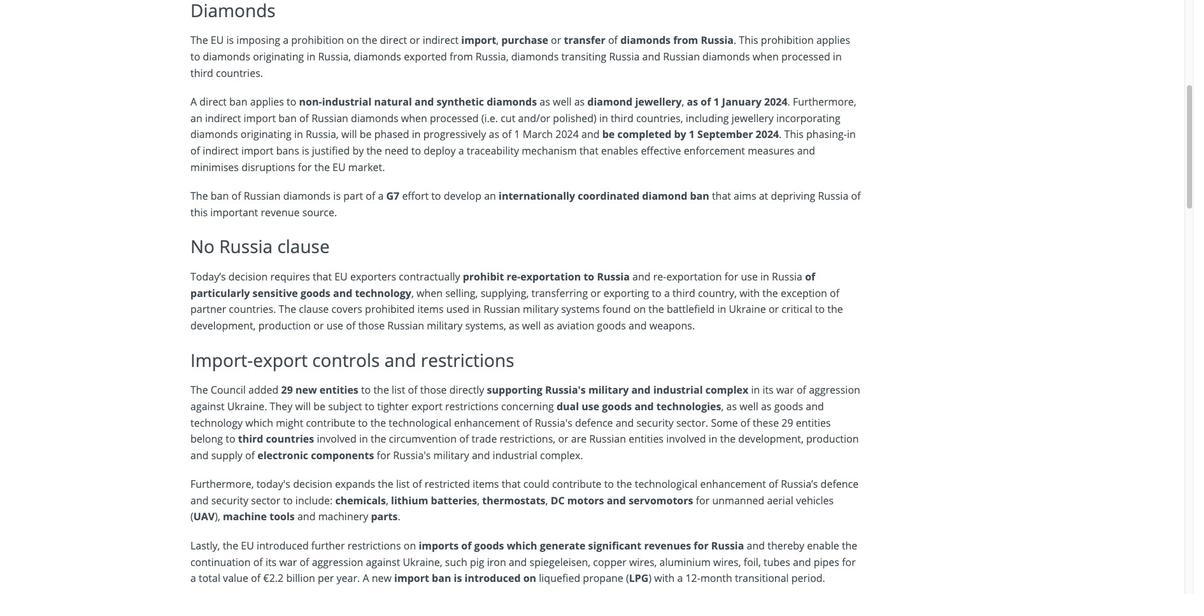 Task type: vqa. For each thing, say whether or not it's contained in the screenshot.
the Ukraine's
no



Task type: describe. For each thing, give the bounding box(es) containing it.
september
[[697, 128, 753, 142]]

could
[[523, 478, 549, 492]]

, inside , as well as goods and technology which might contribute to the technological enhancement of russia's defence and security sector. some of these 29 entities belong to
[[721, 400, 724, 414]]

2 horizontal spatial industrial
[[653, 384, 703, 398]]

eu down 'machine'
[[241, 539, 254, 553]]

security inside furthermore, today's decision expands the list of restricted items that could contribute to the technological enhancement of russia's defence and security sector to include:
[[211, 494, 248, 508]]

or up 'systems'
[[591, 286, 601, 300]]

list inside furthermore, today's decision expands the list of restricted items that could contribute to the technological enhancement of russia's defence and security sector to include:
[[396, 478, 410, 492]]

, left dc
[[545, 494, 548, 508]]

1 involved from the left
[[317, 432, 357, 446]]

electronic
[[257, 449, 308, 463]]

diamonds up january
[[702, 50, 750, 64]]

import-export controls and restrictions
[[190, 348, 514, 372]]

added
[[248, 384, 279, 398]]

as up 'and/or'
[[540, 95, 550, 109]]

russia, down the eu is imposing a prohibition on the direct or indirect import , purchase or transfer of diamonds from russia
[[476, 50, 509, 64]]

tighter
[[377, 400, 409, 414]]

by inside '. this phasing-in of indirect import bans is justified by the need to deploy a traceability mechanism that enables effective enforcement measures and minimises disruptions for the eu market.'
[[352, 144, 364, 158]]

part
[[343, 189, 363, 203]]

military down used
[[427, 319, 463, 333]]

originating inside '. this prohibition applies to diamonds originating in russia, diamonds exported from russia, diamonds transiting russia and russian diamonds when processed in third countries.'
[[253, 50, 304, 64]]

concerning
[[501, 400, 554, 414]]

. down lithium
[[398, 510, 400, 524]]

on inside , when selling, supplying, transferring or exporting to a third country, with the exception of partner countries. the clause covers prohibited items used in russian military systems found on the battlefield in ukraine or critical to the development, production or use of those russian military systems, as well as aviation goods and weapons.
[[633, 303, 646, 317]]

goods inside , when selling, supplying, transferring or exporting to a third country, with the exception of partner countries. the clause covers prohibited items used in russian military systems found on the battlefield in ukraine or critical to the development, production or use of those russian military systems, as well as aviation goods and weapons.
[[597, 319, 626, 333]]

including
[[686, 111, 729, 125]]

imposing
[[236, 33, 280, 47]]

ukraine,
[[403, 556, 442, 570]]

2 involved from the left
[[666, 432, 706, 446]]

, left the purchase
[[496, 33, 499, 47]]

those inside , when selling, supplying, transferring or exporting to a third country, with the exception of partner countries. the clause covers prohibited items used in russian military systems found on the battlefield in ukraine or critical to the development, production or use of those russian military systems, as well as aviation goods and weapons.
[[358, 319, 385, 333]]

0 vertical spatial list
[[392, 384, 405, 398]]

important
[[210, 206, 258, 220]]

natural
[[374, 95, 412, 109]]

diamonds up natural
[[354, 50, 401, 64]]

requires
[[270, 270, 310, 284]]

pipes
[[814, 556, 839, 570]]

exception
[[781, 286, 827, 300]]

a left 12-
[[677, 572, 683, 586]]

belong
[[190, 432, 223, 446]]

technological inside furthermore, today's decision expands the list of restricted items that could contribute to the technological enhancement of russia's defence and security sector to include:
[[635, 478, 698, 492]]

involved in the circumvention of trade restrictions, or are russian entities involved in the development, production and supply of
[[190, 432, 859, 463]]

as left aviation
[[544, 319, 554, 333]]

(i.e.
[[481, 111, 498, 125]]

uav
[[193, 510, 215, 524]]

found
[[602, 303, 631, 317]]

use inside , when selling, supplying, transferring or exporting to a third country, with the exception of partner countries. the clause covers prohibited items used in russian military systems found on the battlefield in ukraine or critical to the development, production or use of those russian military systems, as well as aviation goods and weapons.
[[326, 319, 343, 333]]

enhancement inside furthermore, today's decision expands the list of restricted items that could contribute to the technological enhancement of russia's defence and security sector to include:
[[700, 478, 766, 492]]

2 vertical spatial restrictions
[[348, 539, 401, 553]]

furthermore, inside furthermore, today's decision expands the list of restricted items that could contribute to the technological enhancement of russia's defence and security sector to include:
[[190, 478, 254, 492]]

and/or
[[518, 111, 550, 125]]

goods right dual
[[602, 400, 632, 414]]

lpg
[[629, 572, 649, 586]]

well inside , when selling, supplying, transferring or exporting to a third country, with the exception of partner countries. the clause covers prohibited items used in russian military systems found on the battlefield in ukraine or critical to the development, production or use of those russian military systems, as well as aviation goods and weapons.
[[522, 319, 541, 333]]

progressively
[[423, 128, 486, 142]]

to inside the in its war of aggression against ukraine. they will be subject to tighter export restrictions concerning
[[365, 400, 375, 414]]

is inside '. this phasing-in of indirect import bans is justified by the need to deploy a traceability mechanism that enables effective enforcement measures and minimises disruptions for the eu market.'
[[302, 144, 309, 158]]

internationally
[[499, 189, 575, 203]]

is down such
[[454, 572, 462, 586]]

or inside involved in the circumvention of trade restrictions, or are russian entities involved in the development, production and supply of
[[558, 432, 568, 446]]

defence inside furthermore, today's decision expands the list of restricted items that could contribute to the technological enhancement of russia's defence and security sector to include:
[[821, 478, 859, 492]]

that inside furthermore, today's decision expands the list of restricted items that could contribute to the technological enhancement of russia's defence and security sector to include:
[[502, 478, 521, 492]]

significant
[[588, 539, 641, 553]]

and inside . furthermore, an indirect import ban of russian diamonds when processed (i.e. cut and/or polished) in third countries, including jewellery incorporating diamonds originating in russia, will be phased in progressively as of 1 march 2024 and
[[581, 128, 600, 142]]

effective
[[641, 144, 681, 158]]

defence inside , as well as goods and technology which might contribute to the technological enhancement of russia's defence and security sector. some of these 29 entities belong to
[[575, 416, 613, 430]]

the for of
[[190, 189, 208, 203]]

in inside the in its war of aggression against ukraine. they will be subject to tighter export restrictions concerning
[[751, 384, 760, 398]]

for up "aluminium"
[[694, 539, 709, 553]]

traceability
[[467, 144, 519, 158]]

synthetic
[[437, 95, 484, 109]]

1 horizontal spatial direct
[[380, 33, 407, 47]]

generate
[[540, 539, 586, 553]]

industrial for complex.
[[493, 449, 537, 463]]

1 prohibition from the left
[[291, 33, 344, 47]]

the inside , as well as goods and technology which might contribute to the technological enhancement of russia's defence and security sector. some of these 29 entities belong to
[[370, 416, 386, 430]]

against inside the in its war of aggression against ukraine. they will be subject to tighter export restrictions concerning
[[190, 400, 225, 414]]

industrial for natural
[[322, 95, 371, 109]]

no russia clause
[[190, 235, 330, 259]]

third inside , when selling, supplying, transferring or exporting to a third country, with the exception of partner countries. the clause covers prohibited items used in russian military systems found on the battlefield in ukraine or critical to the development, production or use of those russian military systems, as well as aviation goods and weapons.
[[672, 286, 695, 300]]

march
[[523, 128, 553, 142]]

russia's inside , as well as goods and technology which might contribute to the technological enhancement of russia's defence and security sector. some of these 29 entities belong to
[[535, 416, 572, 430]]

or up exported
[[410, 33, 420, 47]]

third countries
[[238, 432, 314, 446]]

that right requires
[[313, 270, 332, 284]]

eu left imposing
[[211, 33, 224, 47]]

0 horizontal spatial jewellery
[[635, 95, 682, 109]]

enables
[[601, 144, 638, 158]]

items inside furthermore, today's decision expands the list of restricted items that could contribute to the technological enhancement of russia's defence and security sector to include:
[[473, 478, 499, 492]]

as up polished) on the left top of page
[[574, 95, 585, 109]]

the inside and thereby enable the continuation of its war of aggression against ukraine, such pig iron and spiegeleisen, copper wires, aluminium wires, foil, tubes and pipes for a total value of €2.2 billion per year. a new
[[842, 539, 857, 553]]

diamonds right transfer
[[620, 33, 671, 47]]

that aims at depriving russia of this important revenue source.
[[190, 189, 861, 220]]

1 horizontal spatial which
[[507, 539, 537, 553]]

of inside that aims at depriving russia of this important revenue source.
[[851, 189, 861, 203]]

and inside furthermore, today's decision expands the list of restricted items that could contribute to the technological enhancement of russia's defence and security sector to include:
[[190, 494, 209, 508]]

1 wires, from the left
[[629, 556, 657, 570]]

as down the 'complex' at bottom right
[[726, 400, 737, 414]]

bans
[[276, 144, 299, 158]]

tools
[[270, 510, 295, 524]]

2 horizontal spatial be
[[602, 128, 615, 142]]

and inside '. this phasing-in of indirect import bans is justified by the need to deploy a traceability mechanism that enables effective enforcement measures and minimises disruptions for the eu market.'
[[797, 144, 815, 158]]

a inside and thereby enable the continuation of its war of aggression against ukraine, such pig iron and spiegeleisen, copper wires, aluminium wires, foil, tubes and pipes for a total value of €2.2 billion per year. a new
[[190, 572, 196, 586]]

2 re- from the left
[[653, 270, 666, 284]]

servomotors
[[629, 494, 693, 508]]

the inside , when selling, supplying, transferring or exporting to a third country, with the exception of partner countries. the clause covers prohibited items used in russian military systems found on the battlefield in ukraine or critical to the development, production or use of those russian military systems, as well as aviation goods and weapons.
[[279, 303, 296, 317]]

for unmanned aerial vehicles (
[[190, 494, 834, 524]]

circumvention
[[389, 432, 457, 446]]

0 horizontal spatial decision
[[228, 270, 268, 284]]

0 vertical spatial indirect
[[423, 33, 459, 47]]

will inside . furthermore, an indirect import ban of russian diamonds when processed (i.e. cut and/or polished) in third countries, including jewellery incorporating diamonds originating in russia, will be phased in progressively as of 1 march 2024 and
[[341, 128, 357, 142]]

with inside , when selling, supplying, transferring or exporting to a third country, with the exception of partner countries. the clause covers prohibited items used in russian military systems found on the battlefield in ukraine or critical to the development, production or use of those russian military systems, as well as aviation goods and weapons.
[[739, 286, 760, 300]]

phased
[[374, 128, 409, 142]]

for inside and thereby enable the continuation of its war of aggression against ukraine, such pig iron and spiegeleisen, copper wires, aluminium wires, foil, tubes and pipes for a total value of €2.2 billion per year. a new
[[842, 556, 856, 570]]

when inside '. this prohibition applies to diamonds originating in russia, diamonds exported from russia, diamonds transiting russia and russian diamonds when processed in third countries.'
[[753, 50, 779, 64]]

coordinated
[[578, 189, 640, 203]]

0 vertical spatial export
[[253, 348, 308, 372]]

a inside and thereby enable the continuation of its war of aggression against ukraine, such pig iron and spiegeleisen, copper wires, aluminium wires, foil, tubes and pipes for a total value of €2.2 billion per year. a new
[[363, 572, 369, 586]]

period.
[[791, 572, 825, 586]]

russia, inside . furthermore, an indirect import ban of russian diamonds when processed (i.e. cut and/or polished) in third countries, including jewellery incorporating diamonds originating in russia, will be phased in progressively as of 1 march 2024 and
[[306, 128, 339, 142]]

tubes
[[764, 556, 790, 570]]

transitional
[[735, 572, 789, 586]]

0 vertical spatial entities
[[320, 384, 358, 398]]

as up including
[[687, 95, 698, 109]]

as inside . furthermore, an indirect import ban of russian diamonds when processed (i.e. cut and/or polished) in third countries, including jewellery incorporating diamonds originating in russia, will be phased in progressively as of 1 march 2024 and
[[489, 128, 499, 142]]

exported
[[404, 50, 447, 64]]

a left 'g7'
[[378, 189, 384, 203]]

an inside . furthermore, an indirect import ban of russian diamonds when processed (i.e. cut and/or polished) in third countries, including jewellery incorporating diamonds originating in russia, will be phased in progressively as of 1 march 2024 and
[[190, 111, 202, 125]]

revenue
[[261, 206, 300, 220]]

0 vertical spatial from
[[673, 33, 698, 47]]

. for processed
[[734, 33, 736, 47]]

, inside , when selling, supplying, transferring or exporting to a third country, with the exception of partner countries. the clause covers prohibited items used in russian military systems found on the battlefield in ukraine or critical to the development, production or use of those russian military systems, as well as aviation goods and weapons.
[[411, 286, 414, 300]]

12-
[[686, 572, 700, 586]]

0 vertical spatial by
[[674, 128, 686, 142]]

import ban is introduced on liquefied propane ( lpg ) with a 12-month transitional period.
[[394, 572, 825, 586]]

processed inside . furthermore, an indirect import ban of russian diamonds when processed (i.e. cut and/or polished) in third countries, including jewellery incorporating diamonds originating in russia, will be phased in progressively as of 1 march 2024 and
[[430, 111, 479, 125]]

its inside the in its war of aggression against ukraine. they will be subject to tighter export restrictions concerning
[[763, 384, 774, 398]]

, up "countries,"
[[682, 95, 684, 109]]

export inside the in its war of aggression against ukraine. they will be subject to tighter export restrictions concerning
[[411, 400, 443, 414]]

this for prohibition
[[739, 33, 758, 47]]

production inside , when selling, supplying, transferring or exporting to a third country, with the exception of partner countries. the clause covers prohibited items used in russian military systems found on the battlefield in ukraine or critical to the development, production or use of those russian military systems, as well as aviation goods and weapons.
[[258, 319, 311, 333]]

2024 up measures
[[756, 128, 779, 142]]

2 horizontal spatial use
[[741, 270, 758, 284]]

and inside of particularly sensitive goods and technology
[[333, 286, 352, 300]]

clause inside , when selling, supplying, transferring or exporting to a third country, with the exception of partner countries. the clause covers prohibited items used in russian military systems found on the battlefield in ukraine or critical to the development, production or use of those russian military systems, as well as aviation goods and weapons.
[[299, 303, 329, 317]]

diamonds up minimises at left
[[190, 128, 238, 142]]

systems
[[561, 303, 600, 317]]

this
[[190, 206, 208, 220]]

or up the controls
[[313, 319, 324, 333]]

countries. inside '. this prohibition applies to diamonds originating in russia, diamonds exported from russia, diamonds transiting russia and russian diamonds when processed in third countries.'
[[216, 66, 263, 80]]

aerial
[[767, 494, 793, 508]]

components
[[311, 449, 374, 463]]

furthermore, inside . furthermore, an indirect import ban of russian diamonds when processed (i.e. cut and/or polished) in third countries, including jewellery incorporating diamonds originating in russia, will be phased in progressively as of 1 march 2024 and
[[793, 95, 856, 109]]

well inside , as well as goods and technology which might contribute to the technological enhancement of russia's defence and security sector. some of these 29 entities belong to
[[740, 400, 758, 414]]

supply
[[211, 449, 243, 463]]

complex.
[[540, 449, 583, 463]]

and inside , when selling, supplying, transferring or exporting to a third country, with the exception of partner countries. the clause covers prohibited items used in russian military systems found on the battlefield in ukraine or critical to the development, production or use of those russian military systems, as well as aviation goods and weapons.
[[629, 319, 647, 333]]

ukraine
[[729, 303, 766, 317]]

0 vertical spatial restrictions
[[421, 348, 514, 372]]

supplying,
[[481, 286, 529, 300]]

measures
[[748, 144, 794, 158]]

0 horizontal spatial with
[[654, 572, 675, 586]]

the eu is imposing a prohibition on the direct or indirect import , purchase or transfer of diamonds from russia
[[190, 33, 734, 47]]

for inside for unmanned aerial vehicles (
[[696, 494, 710, 508]]

russian inside involved in the circumvention of trade restrictions, or are russian entities involved in the development, production and supply of
[[589, 432, 626, 446]]

russia's
[[781, 478, 818, 492]]

0 horizontal spatial diamond
[[587, 95, 633, 109]]

as right systems, at the bottom left of page
[[509, 319, 519, 333]]

items inside , when selling, supplying, transferring or exporting to a third country, with the exception of partner countries. the clause covers prohibited items used in russian military systems found on the battlefield in ukraine or critical to the development, production or use of those russian military systems, as well as aviation goods and weapons.
[[417, 303, 444, 317]]

of inside '. this phasing-in of indirect import bans is justified by the need to deploy a traceability mechanism that enables effective enforcement measures and minimises disruptions for the eu market.'
[[190, 144, 200, 158]]

contribute inside furthermore, today's decision expands the list of restricted items that could contribute to the technological enhancement of russia's defence and security sector to include:
[[552, 478, 601, 492]]

military up restricted
[[433, 449, 469, 463]]

source.
[[302, 206, 337, 220]]

restricted
[[425, 478, 470, 492]]

sector.
[[676, 416, 708, 430]]

introduced for eu
[[257, 539, 309, 553]]

import inside '. this phasing-in of indirect import bans is justified by the need to deploy a traceability mechanism that enables effective enforcement measures and minimises disruptions for the eu market.'
[[241, 144, 273, 158]]

eu inside '. this phasing-in of indirect import bans is justified by the need to deploy a traceability mechanism that enables effective enforcement measures and minimises disruptions for the eu market.'
[[332, 160, 346, 174]]

or left transfer
[[551, 33, 561, 47]]

covers
[[331, 303, 362, 317]]

1 horizontal spatial diamond
[[642, 189, 687, 203]]

they
[[270, 400, 293, 414]]

a right imposing
[[283, 33, 289, 47]]

effort
[[402, 189, 429, 203]]

batteries
[[431, 494, 477, 508]]

that inside '. this phasing-in of indirect import bans is justified by the need to deploy a traceability mechanism that enables effective enforcement measures and minimises disruptions for the eu market.'
[[579, 144, 599, 158]]

diamonds up phased
[[351, 111, 398, 125]]

0 horizontal spatial new
[[295, 384, 317, 398]]

2 horizontal spatial 1
[[714, 95, 719, 109]]

2 vertical spatial russia's
[[393, 449, 431, 463]]

contractually
[[399, 270, 460, 284]]

2 wires, from the left
[[713, 556, 741, 570]]

trade
[[472, 432, 497, 446]]

exporters
[[350, 270, 396, 284]]

is left imposing
[[226, 33, 234, 47]]

depriving
[[771, 189, 815, 203]]

2 vertical spatial use
[[582, 400, 599, 414]]

transiting
[[561, 50, 606, 64]]

jewellery inside . furthermore, an indirect import ban of russian diamonds when processed (i.e. cut and/or polished) in third countries, including jewellery incorporating diamonds originating in russia, will be phased in progressively as of 1 march 2024 and
[[732, 111, 774, 125]]

pig
[[470, 556, 484, 570]]

transfer
[[564, 33, 605, 47]]

completed
[[617, 128, 671, 142]]

develop
[[444, 189, 481, 203]]

disruptions
[[241, 160, 295, 174]]

diamonds up cut
[[487, 95, 537, 109]]

lastly,
[[190, 539, 220, 553]]

revenues
[[644, 539, 691, 553]]

0 horizontal spatial direct
[[200, 95, 227, 109]]

1 horizontal spatial (
[[626, 572, 629, 586]]

1 vertical spatial those
[[420, 384, 447, 398]]

enforcement
[[684, 144, 745, 158]]

1 horizontal spatial well
[[553, 95, 572, 109]]



Task type: locate. For each thing, give the bounding box(es) containing it.
war inside and thereby enable the continuation of its war of aggression against ukraine, such pig iron and spiegeleisen, copper wires, aluminium wires, foil, tubes and pipes for a total value of €2.2 billion per year. a new
[[279, 556, 297, 570]]

or left critical
[[769, 303, 779, 317]]

minimises
[[190, 160, 239, 174]]

diamonds down imposing
[[203, 50, 250, 64]]

justified
[[312, 144, 350, 158]]

lithium
[[391, 494, 428, 508]]

well up polished) on the left top of page
[[553, 95, 572, 109]]

items up thermostats
[[473, 478, 499, 492]]

€2.2
[[263, 572, 284, 586]]

enhancement inside , as well as goods and technology which might contribute to the technological enhancement of russia's defence and security sector. some of these 29 entities belong to
[[454, 416, 520, 430]]

1 vertical spatial production
[[806, 432, 859, 446]]

1 horizontal spatial security
[[636, 416, 674, 430]]

. furthermore, an indirect import ban of russian diamonds when processed (i.e. cut and/or polished) in third countries, including jewellery incorporating diamonds originating in russia, will be phased in progressively as of 1 march 2024 and
[[190, 95, 856, 142]]

countries. down sensitive
[[229, 303, 276, 317]]

be inside the in its war of aggression against ukraine. they will be subject to tighter export restrictions concerning
[[313, 400, 325, 414]]

1 horizontal spatial defence
[[821, 478, 859, 492]]

0 horizontal spatial this
[[739, 33, 758, 47]]

ban inside . furthermore, an indirect import ban of russian diamonds when processed (i.e. cut and/or polished) in third countries, including jewellery incorporating diamonds originating in russia, will be phased in progressively as of 1 march 2024 and
[[278, 111, 297, 125]]

need
[[385, 144, 409, 158]]

countries. down imposing
[[216, 66, 263, 80]]

to inside '. this phasing-in of indirect import bans is justified by the need to deploy a traceability mechanism that enables effective enforcement measures and minimises disruptions for the eu market.'
[[411, 144, 421, 158]]

russian inside . furthermore, an indirect import ban of russian diamonds when processed (i.e. cut and/or polished) in third countries, including jewellery incorporating diamonds originating in russia, will be phased in progressively as of 1 march 2024 and
[[312, 111, 348, 125]]

a
[[190, 95, 197, 109], [363, 572, 369, 586]]

industrial
[[322, 95, 371, 109], [653, 384, 703, 398], [493, 449, 537, 463]]

0 vertical spatial its
[[763, 384, 774, 398]]

0 horizontal spatial defence
[[575, 416, 613, 430]]

weapons.
[[649, 319, 695, 333]]

and inside '. this prohibition applies to diamonds originating in russia, diamonds exported from russia, diamonds transiting russia and russian diamonds when processed in third countries.'
[[642, 50, 660, 64]]

aggression inside the in its war of aggression against ukraine. they will be subject to tighter export restrictions concerning
[[809, 384, 860, 398]]

1 vertical spatial against
[[366, 556, 400, 570]]

contribute inside , as well as goods and technology which might contribute to the technological enhancement of russia's defence and security sector. some of these 29 entities belong to
[[306, 416, 355, 430]]

use up ukraine
[[741, 270, 758, 284]]

( left )
[[626, 572, 629, 586]]

1 horizontal spatial technological
[[635, 478, 698, 492]]

2024 inside . furthermore, an indirect import ban of russian diamonds when processed (i.e. cut and/or polished) in third countries, including jewellery incorporating diamonds originating in russia, will be phased in progressively as of 1 march 2024 and
[[555, 128, 579, 142]]

copper
[[593, 556, 626, 570]]

1 vertical spatial this
[[784, 128, 804, 142]]

transferring
[[531, 286, 588, 300]]

1 horizontal spatial those
[[420, 384, 447, 398]]

29 inside , as well as goods and technology which might contribute to the technological enhancement of russia's defence and security sector. some of these 29 entities belong to
[[782, 416, 793, 430]]

1 down including
[[689, 128, 695, 142]]

enable
[[807, 539, 839, 553]]

russia inside '. this prohibition applies to diamonds originating in russia, diamonds exported from russia, diamonds transiting russia and russian diamonds when processed in third countries.'
[[609, 50, 640, 64]]

1 vertical spatial a
[[363, 572, 369, 586]]

( inside for unmanned aerial vehicles (
[[190, 510, 193, 524]]

restrictions down parts
[[348, 539, 401, 553]]

foil,
[[744, 556, 761, 570]]

1 horizontal spatial contribute
[[552, 478, 601, 492]]

value
[[223, 572, 248, 586]]

exportation up 'country,'
[[666, 270, 722, 284]]

russian
[[663, 50, 700, 64], [312, 111, 348, 125], [244, 189, 281, 203], [483, 303, 520, 317], [387, 319, 424, 333], [589, 432, 626, 446]]

2 vertical spatial when
[[416, 286, 443, 300]]

partner
[[190, 303, 226, 317]]

2 vertical spatial well
[[740, 400, 758, 414]]

1 horizontal spatial against
[[366, 556, 400, 570]]

clause left covers
[[299, 303, 329, 317]]

which down ukraine.
[[245, 416, 273, 430]]

0 vertical spatial technological
[[389, 416, 451, 430]]

of inside of particularly sensitive goods and technology
[[805, 270, 815, 284]]

0 vertical spatial diamond
[[587, 95, 633, 109]]

military down the "transferring"
[[523, 303, 559, 317]]

countries
[[266, 432, 314, 446]]

0 horizontal spatial security
[[211, 494, 248, 508]]

29 up they on the bottom of page
[[281, 384, 293, 398]]

third
[[190, 66, 213, 80], [611, 111, 634, 125], [672, 286, 695, 300], [238, 432, 263, 446]]

military up dual use goods and technologies on the bottom
[[588, 384, 629, 398]]

be left subject
[[313, 400, 325, 414]]

jewellery up "countries,"
[[635, 95, 682, 109]]

security up '),'
[[211, 494, 248, 508]]

an right develop on the left top of the page
[[484, 189, 496, 203]]

. inside '. this prohibition applies to diamonds originating in russia, diamonds exported from russia, diamonds transiting russia and russian diamonds when processed in third countries.'
[[734, 33, 736, 47]]

1 vertical spatial applies
[[250, 95, 284, 109]]

continuation
[[190, 556, 251, 570]]

be
[[360, 128, 372, 142], [602, 128, 615, 142], [313, 400, 325, 414]]

originating up bans
[[241, 128, 292, 142]]

is left part
[[333, 189, 341, 203]]

in its war of aggression against ukraine. they will be subject to tighter export restrictions concerning
[[190, 384, 860, 414]]

processed inside '. this prohibition applies to diamonds originating in russia, diamonds exported from russia, diamonds transiting russia and russian diamonds when processed in third countries.'
[[781, 50, 830, 64]]

),
[[215, 510, 220, 524]]

battlefield
[[667, 303, 715, 317]]

market.
[[348, 160, 385, 174]]

. up measures
[[779, 128, 782, 142]]

1 vertical spatial use
[[326, 319, 343, 333]]

propane
[[583, 572, 623, 586]]

0 horizontal spatial involved
[[317, 432, 357, 446]]

an up minimises at left
[[190, 111, 202, 125]]

0 vertical spatial technology
[[355, 286, 411, 300]]

month
[[700, 572, 732, 586]]

technology inside of particularly sensitive goods and technology
[[355, 286, 411, 300]]

list up tighter
[[392, 384, 405, 398]]

0 horizontal spatial an
[[190, 111, 202, 125]]

0 horizontal spatial re-
[[507, 270, 521, 284]]

1 horizontal spatial 1
[[689, 128, 695, 142]]

this up january
[[739, 33, 758, 47]]

1 horizontal spatial wires,
[[713, 556, 741, 570]]

0 horizontal spatial aggression
[[312, 556, 363, 570]]

1 horizontal spatial aggression
[[809, 384, 860, 398]]

aggression inside and thereby enable the continuation of its war of aggression against ukraine, such pig iron and spiegeleisen, copper wires, aluminium wires, foil, tubes and pipes for a total value of €2.2 billion per year. a new
[[312, 556, 363, 570]]

that left aims
[[712, 189, 731, 203]]

technology inside , as well as goods and technology which might contribute to the technological enhancement of russia's defence and security sector. some of these 29 entities belong to
[[190, 416, 243, 430]]

the for is
[[190, 33, 208, 47]]

development,
[[190, 319, 256, 333], [738, 432, 804, 446]]

involved up components
[[317, 432, 357, 446]]

0 vertical spatial against
[[190, 400, 225, 414]]

originating inside . furthermore, an indirect import ban of russian diamonds when processed (i.e. cut and/or polished) in third countries, including jewellery incorporating diamonds originating in russia, will be phased in progressively as of 1 march 2024 and
[[241, 128, 292, 142]]

applies
[[816, 33, 850, 47], [250, 95, 284, 109]]

diamonds down the purchase
[[511, 50, 559, 64]]

entities right these
[[796, 416, 831, 430]]

1 inside . furthermore, an indirect import ban of russian diamonds when processed (i.e. cut and/or polished) in third countries, including jewellery incorporating diamonds originating in russia, will be phased in progressively as of 1 march 2024 and
[[514, 128, 520, 142]]

1 vertical spatial enhancement
[[700, 478, 766, 492]]

security
[[636, 416, 674, 430], [211, 494, 248, 508]]

new inside and thereby enable the continuation of its war of aggression against ukraine, such pig iron and spiegeleisen, copper wires, aluminium wires, foil, tubes and pipes for a total value of €2.2 billion per year. a new
[[372, 572, 392, 586]]

list
[[392, 384, 405, 398], [396, 478, 410, 492]]

will inside the in its war of aggression against ukraine. they will be subject to tighter export restrictions concerning
[[295, 400, 311, 414]]

export up circumvention
[[411, 400, 443, 414]]

0 horizontal spatial enhancement
[[454, 416, 520, 430]]

applies inside '. this prohibition applies to diamonds originating in russia, diamonds exported from russia, diamonds transiting russia and russian diamonds when processed in third countries.'
[[816, 33, 850, 47]]

eu down the justified on the left of the page
[[332, 160, 346, 174]]

1 vertical spatial export
[[411, 400, 443, 414]]

countries. inside , when selling, supplying, transferring or exporting to a third country, with the exception of partner countries. the clause covers prohibited items used in russian military systems found on the battlefield in ukraine or critical to the development, production or use of those russian military systems, as well as aviation goods and weapons.
[[229, 303, 276, 317]]

production inside involved in the circumvention of trade restrictions, or are russian entities involved in the development, production and supply of
[[806, 432, 859, 446]]

1 vertical spatial diamond
[[642, 189, 687, 203]]

sensitive
[[253, 286, 298, 300]]

a down progressively
[[458, 144, 464, 158]]

exportation up the "transferring"
[[521, 270, 581, 284]]

thermostats
[[482, 494, 545, 508]]

production up russia's
[[806, 432, 859, 446]]

. for incorporating
[[787, 95, 790, 109]]

russia
[[701, 33, 734, 47], [609, 50, 640, 64], [818, 189, 848, 203], [219, 235, 273, 259], [597, 270, 630, 284], [772, 270, 802, 284], [711, 539, 744, 553]]

when inside , when selling, supplying, transferring or exporting to a third country, with the exception of partner countries. the clause covers prohibited items used in russian military systems found on the battlefield in ukraine or critical to the development, production or use of those russian military systems, as well as aviation goods and weapons.
[[416, 286, 443, 300]]

1 horizontal spatial technology
[[355, 286, 411, 300]]

its inside and thereby enable the continuation of its war of aggression against ukraine, such pig iron and spiegeleisen, copper wires, aluminium wires, foil, tubes and pipes for a total value of €2.2 billion per year. a new
[[265, 556, 277, 570]]

0 horizontal spatial be
[[313, 400, 325, 414]]

and inside involved in the circumvention of trade restrictions, or are russian entities involved in the development, production and supply of
[[190, 449, 209, 463]]

furthermore, up incorporating at right
[[793, 95, 856, 109]]

when up january
[[753, 50, 779, 64]]

with
[[739, 286, 760, 300], [654, 572, 675, 586]]

is right bans
[[302, 144, 309, 158]]

0 vertical spatial defence
[[575, 416, 613, 430]]

deploy
[[424, 144, 456, 158]]

might
[[276, 416, 303, 430]]

jewellery down january
[[732, 111, 774, 125]]

or left "are"
[[558, 432, 568, 446]]

restrictions down the council added 29 new entities to the list of those directly supporting russia's military and industrial complex
[[445, 400, 499, 414]]

1 vertical spatial technological
[[635, 478, 698, 492]]

russia, up non- at the top left of the page
[[318, 50, 351, 64]]

phasing-
[[806, 128, 847, 142]]

import inside . furthermore, an indirect import ban of russian diamonds when processed (i.e. cut and/or polished) in third countries, including jewellery incorporating diamonds originating in russia, will be phased in progressively as of 1 march 2024 and
[[244, 111, 276, 125]]

1 vertical spatial an
[[484, 189, 496, 203]]

further
[[311, 539, 345, 553]]

1 horizontal spatial jewellery
[[732, 111, 774, 125]]

motors
[[567, 494, 604, 508]]

against inside and thereby enable the continuation of its war of aggression against ukraine, such pig iron and spiegeleisen, copper wires, aluminium wires, foil, tubes and pipes for a total value of €2.2 billion per year. a new
[[366, 556, 400, 570]]

, when selling, supplying, transferring or exporting to a third country, with the exception of partner countries. the clause covers prohibited items used in russian military systems found on the battlefield in ukraine or critical to the development, production or use of those russian military systems, as well as aviation goods and weapons.
[[190, 286, 843, 333]]

import-
[[190, 348, 253, 372]]

when inside . furthermore, an indirect import ban of russian diamonds when processed (i.e. cut and/or polished) in third countries, including jewellery incorporating diamonds originating in russia, will be phased in progressively as of 1 march 2024 and
[[401, 111, 427, 125]]

0 vertical spatial which
[[245, 416, 273, 430]]

russia's up dual
[[545, 384, 586, 398]]

1 vertical spatial which
[[507, 539, 537, 553]]

imports
[[419, 539, 459, 553]]

1 horizontal spatial applies
[[816, 33, 850, 47]]

0 vertical spatial with
[[739, 286, 760, 300]]

third inside . furthermore, an indirect import ban of russian diamonds when processed (i.e. cut and/or polished) in third countries, including jewellery incorporating diamonds originating in russia, will be phased in progressively as of 1 march 2024 and
[[611, 111, 634, 125]]

purchase
[[501, 33, 548, 47]]

thereby
[[768, 539, 804, 553]]

. inside '. this phasing-in of indirect import bans is justified by the need to deploy a traceability mechanism that enables effective enforcement measures and minimises disruptions for the eu market.'
[[779, 128, 782, 142]]

0 horizontal spatial furthermore,
[[190, 478, 254, 492]]

include:
[[295, 494, 333, 508]]

1 vertical spatial 29
[[782, 416, 793, 430]]

processed
[[781, 50, 830, 64], [430, 111, 479, 125]]

goods inside of particularly sensitive goods and technology
[[301, 286, 330, 300]]

and thereby enable the continuation of its war of aggression against ukraine, such pig iron and spiegeleisen, copper wires, aluminium wires, foil, tubes and pipes for a total value of €2.2 billion per year. a new
[[190, 539, 857, 586]]

1 horizontal spatial use
[[582, 400, 599, 414]]

be up enables
[[602, 128, 615, 142]]

this down incorporating at right
[[784, 128, 804, 142]]

0 vertical spatial russia's
[[545, 384, 586, 398]]

1 vertical spatial with
[[654, 572, 675, 586]]

clause
[[277, 235, 330, 259], [299, 303, 329, 317]]

1 vertical spatial restrictions
[[445, 400, 499, 414]]

use right dual
[[582, 400, 599, 414]]

0 horizontal spatial a
[[190, 95, 197, 109]]

0 horizontal spatial export
[[253, 348, 308, 372]]

technological inside , as well as goods and technology which might contribute to the technological enhancement of russia's defence and security sector. some of these 29 entities belong to
[[389, 416, 451, 430]]

1 vertical spatial contribute
[[552, 478, 601, 492]]

processed up incorporating at right
[[781, 50, 830, 64]]

are
[[571, 432, 587, 446]]

1 exportation from the left
[[521, 270, 581, 284]]

indirect inside . furthermore, an indirect import ban of russian diamonds when processed (i.e. cut and/or polished) in third countries, including jewellery incorporating diamonds originating in russia, will be phased in progressively as of 1 march 2024 and
[[205, 111, 241, 125]]

a inside '. this phasing-in of indirect import bans is justified by the need to deploy a traceability mechanism that enables effective enforcement measures and minimises disruptions for the eu market.'
[[458, 144, 464, 158]]

today's
[[256, 478, 290, 492]]

will up the justified on the left of the page
[[341, 128, 357, 142]]

decision up sensitive
[[228, 270, 268, 284]]

per
[[318, 572, 334, 586]]

0 vertical spatial clause
[[277, 235, 330, 259]]

industrial left natural
[[322, 95, 371, 109]]

0 horizontal spatial by
[[352, 144, 364, 158]]

third inside '. this prohibition applies to diamonds originating in russia, diamonds exported from russia, diamonds transiting russia and russian diamonds when processed in third countries.'
[[190, 66, 213, 80]]

1 horizontal spatial be
[[360, 128, 372, 142]]

, up parts
[[386, 494, 388, 508]]

1 vertical spatial items
[[473, 478, 499, 492]]

entities inside involved in the circumvention of trade restrictions, or are russian entities involved in the development, production and supply of
[[629, 432, 664, 446]]

0 horizontal spatial use
[[326, 319, 343, 333]]

when down contractually
[[416, 286, 443, 300]]

0 vertical spatial introduced
[[257, 539, 309, 553]]

entities down dual use goods and technologies on the bottom
[[629, 432, 664, 446]]

the for added
[[190, 384, 208, 398]]

1 re- from the left
[[507, 270, 521, 284]]

1 horizontal spatial by
[[674, 128, 686, 142]]

, left thermostats
[[477, 494, 480, 508]]

russia,
[[318, 50, 351, 64], [476, 50, 509, 64], [306, 128, 339, 142]]

indirect
[[423, 33, 459, 47], [205, 111, 241, 125], [203, 144, 239, 158]]

0 vertical spatial security
[[636, 416, 674, 430]]

of
[[608, 33, 618, 47], [701, 95, 711, 109], [299, 111, 309, 125], [502, 128, 512, 142], [190, 144, 200, 158], [231, 189, 241, 203], [366, 189, 375, 203], [851, 189, 861, 203], [805, 270, 815, 284], [830, 286, 839, 300], [346, 319, 356, 333], [408, 384, 418, 398], [797, 384, 806, 398], [522, 416, 532, 430], [741, 416, 750, 430], [459, 432, 469, 446], [245, 449, 255, 463], [412, 478, 422, 492], [769, 478, 778, 492], [461, 539, 472, 553], [253, 556, 263, 570], [300, 556, 309, 570], [251, 572, 261, 586]]

of inside the in its war of aggression against ukraine. they will be subject to tighter export restrictions concerning
[[797, 384, 806, 398]]

production down sensitive
[[258, 319, 311, 333]]

be left phased
[[360, 128, 372, 142]]

jewellery
[[635, 95, 682, 109], [732, 111, 774, 125]]

1 vertical spatial new
[[372, 572, 392, 586]]

introduced for is
[[465, 572, 521, 586]]

aims
[[734, 189, 756, 203]]

development, down these
[[738, 432, 804, 446]]

cut
[[501, 111, 515, 125]]

goods up these
[[774, 400, 803, 414]]

0 vertical spatial items
[[417, 303, 444, 317]]

1 vertical spatial security
[[211, 494, 248, 508]]

introduced down tools
[[257, 539, 309, 553]]

items left used
[[417, 303, 444, 317]]

unmanned
[[712, 494, 764, 508]]

dual
[[557, 400, 579, 414]]

a inside , when selling, supplying, transferring or exporting to a third country, with the exception of partner countries. the clause covers prohibited items used in russian military systems found on the battlefield in ukraine or critical to the development, production or use of those russian military systems, as well as aviation goods and weapons.
[[664, 286, 670, 300]]

0 vertical spatial production
[[258, 319, 311, 333]]

0 horizontal spatial contribute
[[306, 416, 355, 430]]

aggression
[[809, 384, 860, 398], [312, 556, 363, 570]]

0 horizontal spatial technology
[[190, 416, 243, 430]]

total
[[199, 572, 220, 586]]

for left the unmanned
[[696, 494, 710, 508]]

technologies
[[656, 400, 721, 414]]

1 horizontal spatial from
[[673, 33, 698, 47]]

1 horizontal spatial production
[[806, 432, 859, 446]]

systems,
[[465, 319, 506, 333]]

applies for ban
[[250, 95, 284, 109]]

as up these
[[761, 400, 772, 414]]

technology up prohibited
[[355, 286, 411, 300]]

0 vertical spatial an
[[190, 111, 202, 125]]

for right components
[[377, 449, 391, 463]]

0 vertical spatial will
[[341, 128, 357, 142]]

vehicles
[[796, 494, 834, 508]]

council
[[211, 384, 246, 398]]

parts
[[371, 510, 398, 524]]

goods inside , as well as goods and technology which might contribute to the technological enhancement of russia's defence and security sector. some of these 29 entities belong to
[[774, 400, 803, 414]]

prohibition
[[291, 33, 344, 47], [761, 33, 814, 47]]

which inside , as well as goods and technology which might contribute to the technological enhancement of russia's defence and security sector. some of these 29 entities belong to
[[245, 416, 273, 430]]

war inside the in its war of aggression against ukraine. they will be subject to tighter export restrictions concerning
[[776, 384, 794, 398]]

machinery
[[318, 510, 368, 524]]

will up might
[[295, 400, 311, 414]]

development, inside involved in the circumvention of trade restrictions, or are russian entities involved in the development, production and supply of
[[738, 432, 804, 446]]

this inside '. this prohibition applies to diamonds originating in russia, diamonds exported from russia, diamonds transiting russia and russian diamonds when processed in third countries.'
[[739, 33, 758, 47]]

technology up belong
[[190, 416, 243, 430]]

entities inside , as well as goods and technology which might contribute to the technological enhancement of russia's defence and security sector. some of these 29 entities belong to
[[796, 416, 831, 430]]

spiegeleisen,
[[530, 556, 590, 570]]

introduced down "iron"
[[465, 572, 521, 586]]

for up 'country,'
[[724, 270, 738, 284]]

restrictions inside the in its war of aggression against ukraine. they will be subject to tighter export restrictions concerning
[[445, 400, 499, 414]]

applies for prohibition
[[816, 33, 850, 47]]

restrictions up directly
[[421, 348, 514, 372]]

with up ukraine
[[739, 286, 760, 300]]

0 horizontal spatial wires,
[[629, 556, 657, 570]]

development, inside , when selling, supplying, transferring or exporting to a third country, with the exception of partner countries. the clause covers prohibited items used in russian military systems found on the battlefield in ukraine or critical to the development, production or use of those russian military systems, as well as aviation goods and weapons.
[[190, 319, 256, 333]]

0 vertical spatial countries.
[[216, 66, 263, 80]]

contribute
[[306, 416, 355, 430], [552, 478, 601, 492]]

eu
[[211, 33, 224, 47], [332, 160, 346, 174], [334, 270, 348, 284], [241, 539, 254, 553]]

mechanism
[[522, 144, 577, 158]]

this for phasing-
[[784, 128, 804, 142]]

0 vertical spatial this
[[739, 33, 758, 47]]

0 horizontal spatial from
[[450, 50, 473, 64]]

0 vertical spatial 29
[[281, 384, 293, 398]]

from
[[673, 33, 698, 47], [450, 50, 473, 64]]

the ban of russian diamonds is part of a g7 effort to develop an internationally coordinated diamond ban
[[190, 189, 709, 203]]

0 horizontal spatial processed
[[430, 111, 479, 125]]

0 horizontal spatial prohibition
[[291, 33, 344, 47]]

. for effective
[[779, 128, 782, 142]]

indirect inside '. this phasing-in of indirect import bans is justified by the need to deploy a traceability mechanism that enables effective enforcement measures and minimises disruptions for the eu market.'
[[203, 144, 239, 158]]

decision inside furthermore, today's decision expands the list of restricted items that could contribute to the technological enhancement of russia's defence and security sector to include:
[[293, 478, 332, 492]]

1 vertical spatial industrial
[[653, 384, 703, 398]]

1 horizontal spatial re-
[[653, 270, 666, 284]]

1 vertical spatial will
[[295, 400, 311, 414]]

1 up including
[[714, 95, 719, 109]]

contribute down subject
[[306, 416, 355, 430]]

in inside '. this phasing-in of indirect import bans is justified by the need to deploy a traceability mechanism that enables effective enforcement measures and minimises disruptions for the eu market.'
[[847, 128, 856, 142]]

0 vertical spatial direct
[[380, 33, 407, 47]]

security inside , as well as goods and technology which might contribute to the technological enhancement of russia's defence and security sector. some of these 29 entities belong to
[[636, 416, 674, 430]]

expands
[[335, 478, 375, 492]]

0 vertical spatial (
[[190, 510, 193, 524]]

industrial up technologies
[[653, 384, 703, 398]]

today's
[[190, 270, 226, 284]]

0 horizontal spatial 29
[[281, 384, 293, 398]]

0 vertical spatial aggression
[[809, 384, 860, 398]]

1 vertical spatial processed
[[430, 111, 479, 125]]

2 exportation from the left
[[666, 270, 722, 284]]

for inside '. this phasing-in of indirect import bans is justified by the need to deploy a traceability mechanism that enables effective enforcement measures and minimises disruptions for the eu market.'
[[298, 160, 312, 174]]

that left enables
[[579, 144, 599, 158]]

1 vertical spatial by
[[352, 144, 364, 158]]

diamonds up source.
[[283, 189, 331, 203]]

goods up "iron"
[[474, 539, 504, 553]]

use down covers
[[326, 319, 343, 333]]

1 horizontal spatial its
[[763, 384, 774, 398]]

0 vertical spatial applies
[[816, 33, 850, 47]]

new up might
[[295, 384, 317, 398]]

from inside '. this prohibition applies to diamonds originating in russia, diamonds exported from russia, diamonds transiting russia and russian diamonds when processed in third countries.'
[[450, 50, 473, 64]]

development, down partner
[[190, 319, 256, 333]]

this inside '. this phasing-in of indirect import bans is justified by the need to deploy a traceability mechanism that enables effective enforcement measures and minimises disruptions for the eu market.'
[[784, 128, 804, 142]]

29 right these
[[782, 416, 793, 430]]

originating
[[253, 50, 304, 64], [241, 128, 292, 142]]

eu left exporters
[[334, 270, 348, 284]]

prohibition inside '. this prohibition applies to diamonds originating in russia, diamonds exported from russia, diamonds transiting russia and russian diamonds when processed in third countries.'
[[761, 33, 814, 47]]

chemicals , lithium batteries , thermostats , dc motors and servomotors
[[335, 494, 693, 508]]

technological
[[389, 416, 451, 430], [635, 478, 698, 492]]

involved down sector.
[[666, 432, 706, 446]]

0 vertical spatial furthermore,
[[793, 95, 856, 109]]

0 vertical spatial war
[[776, 384, 794, 398]]

well down supplying, in the left of the page
[[522, 319, 541, 333]]

0 horizontal spatial applies
[[250, 95, 284, 109]]

russia's down dual
[[535, 416, 572, 430]]

technological up servomotors
[[635, 478, 698, 492]]

1 vertical spatial originating
[[241, 128, 292, 142]]

2 prohibition from the left
[[761, 33, 814, 47]]

furthermore, down supply
[[190, 478, 254, 492]]

involved
[[317, 432, 357, 446], [666, 432, 706, 446]]

2024 right january
[[764, 95, 787, 109]]

year.
[[337, 572, 360, 586]]

goods down found
[[597, 319, 626, 333]]

to inside '. this prohibition applies to diamonds originating in russia, diamonds exported from russia, diamonds transiting russia and russian diamonds when processed in third countries.'
[[190, 50, 200, 64]]



